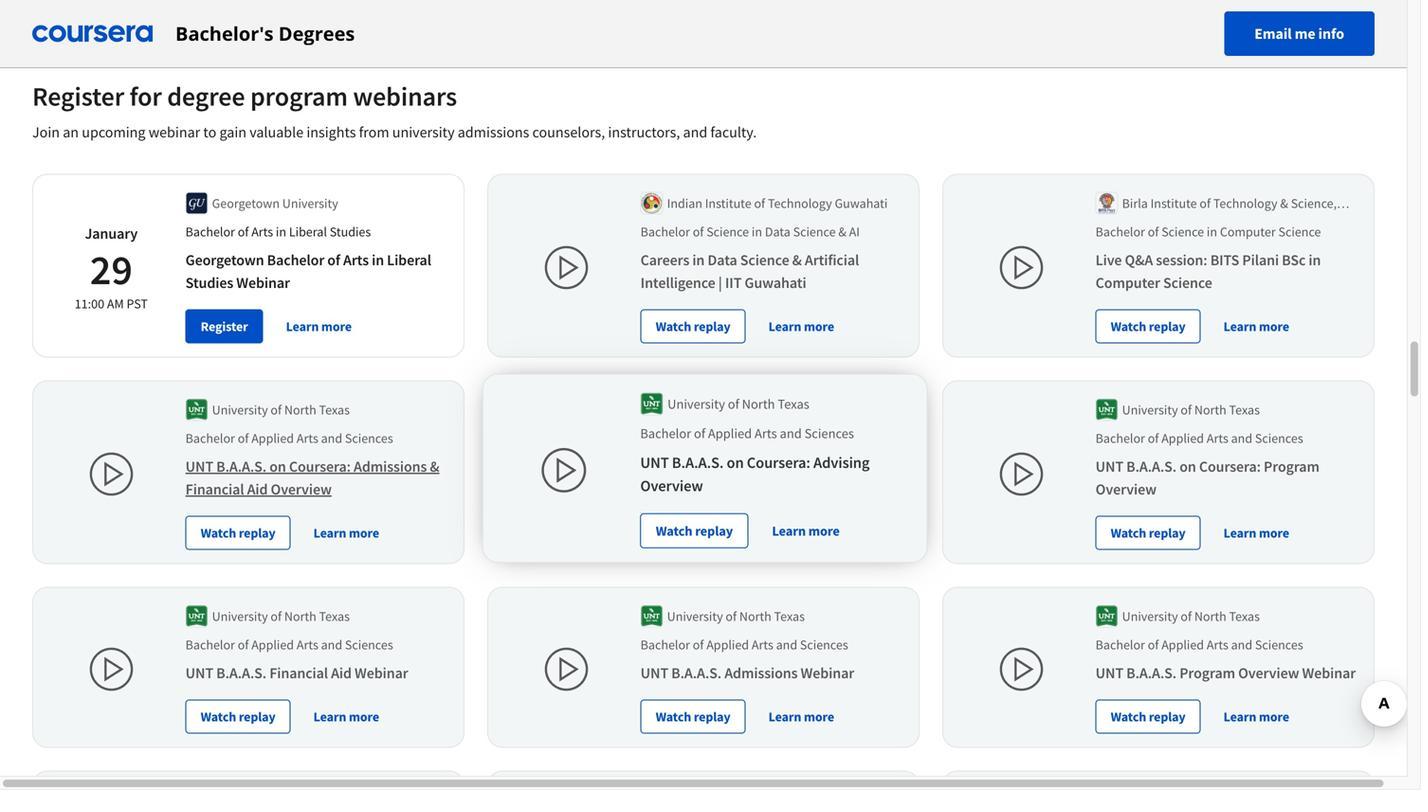 Task type: vqa. For each thing, say whether or not it's contained in the screenshot.
replay corresponding to UNT B.A.A.S. Financial Aid Webinar
yes



Task type: describe. For each thing, give the bounding box(es) containing it.
intelligence
[[641, 273, 715, 292]]

guwahati inside careers in data science & artificial intelligence | iit guwahati
[[745, 273, 806, 292]]

partner logo for birla institute of technology & science, pilani image
[[1096, 192, 1118, 215]]

bachelor's degrees
[[175, 20, 355, 46]]

more for unt b.a.a.s. on coursera: admissions & financial aid overview
[[349, 525, 379, 542]]

learn more link for unt b.a.a.s. on coursera: program overview
[[1216, 516, 1297, 550]]

bachelor for unt b.a.a.s. on coursera: advising overview
[[640, 425, 691, 442]]

texas for unt b.a.a.s. on coursera: admissions & financial aid overview
[[319, 401, 350, 419]]

bachelor's
[[175, 20, 274, 46]]

0 vertical spatial studies
[[330, 223, 371, 240]]

university for unt b.a.a.s. on coursera: program overview
[[1122, 401, 1178, 419]]

north for unt b.a.a.s. admissions webinar
[[739, 608, 771, 625]]

bachelor inside the georgetown bachelor of arts in liberal studies webinar
[[267, 251, 324, 270]]

watch for unt b.a.a.s. admissions webinar
[[656, 709, 691, 726]]

watch replay button for unt b.a.a.s. on coursera: admissions & financial aid overview
[[185, 516, 291, 550]]

bachelor for unt b.a.a.s. admissions webinar
[[641, 637, 690, 654]]

university for unt b.a.a.s. admissions webinar
[[667, 608, 723, 625]]

ai
[[849, 223, 860, 240]]

partner logo for indian institute of technology guwahati image
[[641, 192, 663, 215]]

live q&a session: bits pilani bsc in computer science link
[[1096, 251, 1321, 292]]

unt b.a.a.s. admissions webinar link
[[641, 664, 854, 683]]

watch replay button for unt b.a.a.s. admissions webinar
[[641, 700, 746, 734]]

university of north texas for unt b.a.a.s. on coursera: admissions & financial aid overview
[[212, 401, 350, 419]]

north for unt b.a.a.s. on coursera: advising overview
[[742, 395, 775, 413]]

advising
[[813, 453, 870, 473]]

am
[[107, 295, 124, 312]]

watch a replay of unt b.a.a.s. program overview webinar image
[[999, 647, 1044, 693]]

counselors,
[[532, 123, 605, 142]]

watch replay for unt b.a.a.s. on coursera: program overview
[[1111, 525, 1186, 542]]

email me info
[[1254, 24, 1344, 43]]

computer inside live q&a session: bits pilani bsc in computer science
[[1096, 273, 1160, 292]]

live q&a session: bits pilani bsc in computer science
[[1096, 251, 1321, 292]]

replay for unt b.a.a.s. on coursera: advising overview
[[695, 522, 733, 540]]

learn for unt b.a.a.s. admissions webinar
[[768, 709, 801, 726]]

live
[[1096, 251, 1122, 270]]

texas for unt b.a.a.s. financial aid webinar
[[319, 608, 350, 625]]

georgetown university
[[212, 195, 338, 212]]

and left faculty.
[[683, 123, 707, 142]]

georgetown for georgetown university
[[212, 195, 280, 212]]

university for unt b.a.a.s. on coursera: advising overview
[[668, 395, 725, 413]]

replay for unt b.a.a.s. on coursera: admissions & financial aid overview
[[239, 525, 276, 542]]

arts for unt b.a.a.s. on coursera: admissions & financial aid overview
[[297, 430, 318, 447]]

arts for unt b.a.a.s. on coursera: advising overview
[[755, 425, 777, 442]]

technology for &
[[768, 195, 832, 212]]

learn for unt b.a.a.s. financial aid webinar
[[313, 709, 346, 726]]

bachelor for careers in data science & artificial intelligence | iit guwahati
[[641, 223, 690, 240]]

watch for unt b.a.a.s. financial aid webinar
[[201, 709, 236, 726]]

indian
[[667, 195, 702, 212]]

north for unt b.a.a.s. on coursera: admissions & financial aid overview
[[284, 401, 316, 419]]

bachelor of applied arts and sciences for unt b.a.a.s. financial aid webinar
[[185, 637, 393, 654]]

watch a replay of unt b.a.a.s. on coursera: program overview image
[[999, 452, 1044, 497]]

from
[[359, 123, 389, 142]]

january 29 11:00 am pst
[[75, 224, 148, 312]]

bachelor of science in computer science
[[1096, 223, 1321, 240]]

more for unt b.a.a.s. on coursera: program overview
[[1259, 525, 1289, 542]]

29
[[90, 243, 133, 296]]

georgetown for georgetown bachelor of arts in liberal studies webinar
[[185, 251, 264, 270]]

artificial
[[805, 251, 859, 270]]

and for unt b.a.a.s. financial aid webinar
[[321, 637, 342, 654]]

science up the bsc
[[1278, 223, 1321, 240]]

learn more link for unt b.a.a.s. on coursera: advising overview
[[764, 514, 848, 549]]

university
[[392, 123, 455, 142]]

watch for unt b.a.a.s. on coursera: admissions & financial aid overview
[[201, 525, 236, 542]]

arts for unt b.a.a.s. admissions webinar
[[752, 637, 773, 654]]

university of north texas for unt b.a.a.s. on coursera: advising overview
[[668, 395, 809, 413]]

arts for unt b.a.a.s. program overview webinar
[[1207, 637, 1228, 654]]

replay for unt b.a.a.s. admissions webinar
[[694, 709, 731, 726]]

email
[[1254, 24, 1292, 43]]

university of north texas for unt b.a.a.s. program overview webinar
[[1122, 608, 1260, 625]]

0 vertical spatial computer
[[1220, 223, 1276, 240]]

science up careers in data science & artificial intelligence | iit guwahati
[[706, 223, 749, 240]]

in inside live q&a session: bits pilani bsc in computer science
[[1309, 251, 1321, 270]]

bachelor for live q&a session: bits pilani bsc in computer science
[[1096, 223, 1145, 240]]

liberal inside the georgetown bachelor of arts in liberal studies webinar
[[387, 251, 431, 270]]

learn more for georgetown bachelor of arts in liberal studies webinar
[[286, 318, 352, 335]]

coursera: for program
[[1199, 457, 1261, 476]]

webinar
[[149, 123, 200, 142]]

january
[[85, 224, 138, 243]]

watch replay button for unt b.a.a.s. on coursera: advising overview
[[640, 514, 749, 549]]

learn more link for live q&a session: bits pilani bsc in computer science
[[1216, 310, 1297, 344]]

upcoming
[[82, 123, 146, 142]]

bsc
[[1282, 251, 1306, 270]]

pst
[[126, 295, 148, 312]]

birla institute of technology & science, pilani
[[1122, 195, 1337, 231]]

unt b.a.a.s. on coursera: program overview
[[1096, 457, 1319, 499]]

unt b.a.a.s. on coursera: admissions & financial aid overview link
[[185, 457, 439, 499]]

texas for unt b.a.a.s. on coursera: advising overview
[[778, 395, 809, 413]]

email me info button
[[1224, 11, 1375, 56]]

b.a.a.s. for unt b.a.a.s. financial aid webinar
[[216, 664, 266, 683]]

bachelor of science in data science & ai
[[641, 223, 860, 240]]

applied for unt b.a.a.s. on coursera: program overview
[[1161, 430, 1204, 447]]

university up 'bachelor of arts in liberal studies'
[[282, 195, 338, 212]]

institute for data
[[705, 195, 751, 212]]

1 vertical spatial financial
[[269, 664, 328, 683]]

11:00
[[75, 295, 104, 312]]

1 vertical spatial admissions
[[724, 664, 798, 683]]

arts inside the georgetown bachelor of arts in liberal studies webinar
[[343, 251, 369, 270]]

coursera image
[[32, 18, 153, 49]]

partner logo for university of north texas image for unt b.a.a.s. on coursera: program overview
[[1096, 399, 1118, 421]]

& inside birla institute of technology & science, pilani
[[1280, 195, 1288, 212]]

learn for unt b.a.a.s. program overview webinar
[[1224, 709, 1256, 726]]

careers in data science & artificial intelligence | iit guwahati link
[[641, 251, 859, 292]]

sciences for unt b.a.a.s. program overview webinar
[[1255, 637, 1303, 654]]

0 horizontal spatial program
[[1180, 664, 1235, 683]]

q&a
[[1125, 251, 1153, 270]]

unt b.a.a.s. on coursera: advising overview
[[640, 453, 870, 496]]

learn more for unt b.a.a.s. on coursera: program overview
[[1224, 525, 1289, 542]]

gain
[[219, 123, 247, 142]]

|
[[718, 273, 722, 292]]

learn more for unt b.a.a.s. admissions webinar
[[768, 709, 834, 726]]

learn more link for unt b.a.a.s. admissions webinar
[[761, 700, 842, 734]]

learn more link for unt b.a.a.s. program overview webinar
[[1216, 700, 1297, 734]]

partner logo for university of north texas image for unt b.a.a.s. on coursera: admissions & financial aid overview
[[185, 399, 208, 421]]

birla
[[1122, 195, 1148, 212]]

learn more link for unt b.a.a.s. on coursera: admissions & financial aid overview
[[306, 516, 387, 550]]

watch for unt b.a.a.s. on coursera: program overview
[[1111, 525, 1146, 542]]

unt b.a.a.s. program overview webinar
[[1096, 664, 1356, 683]]

register for degree program webinars
[[32, 80, 457, 113]]

watch a replay of unt b.a.a.s. on coursera: advising overview image
[[540, 447, 587, 494]]

watch a replay of unt b.a.a.s. admissions webinar image
[[544, 647, 589, 693]]

learn for unt b.a.a.s. on coursera: program overview
[[1224, 525, 1256, 542]]

register for register
[[201, 318, 248, 335]]

watch a replay of unt b.a.a.s. financial aid webinar image
[[88, 647, 134, 693]]

unt for unt b.a.a.s. program overview webinar
[[1096, 664, 1123, 683]]

watch replay button for unt b.a.a.s. financial aid webinar
[[185, 700, 291, 734]]

bachelor of applied arts and sciences for unt b.a.a.s. on coursera: program overview
[[1096, 430, 1303, 447]]

& inside unt b.a.a.s. on coursera: admissions & financial aid overview
[[430, 457, 439, 476]]

texas for unt b.a.a.s. on coursera: program overview
[[1229, 401, 1260, 419]]

unt for unt b.a.a.s. on coursera: program overview
[[1096, 457, 1123, 476]]

learn more for unt b.a.a.s. financial aid webinar
[[313, 709, 379, 726]]

more for live q&a session: bits pilani bsc in computer science
[[1259, 318, 1289, 335]]

pilani inside live q&a session: bits pilani bsc in computer science
[[1242, 251, 1279, 270]]

b.a.a.s. for unt b.a.a.s. admissions webinar
[[671, 664, 722, 683]]

insights
[[307, 123, 356, 142]]

careers
[[641, 251, 689, 270]]

unt for unt b.a.a.s. financial aid webinar
[[185, 664, 213, 683]]

watch replay for unt b.a.a.s. program overview webinar
[[1111, 709, 1186, 726]]

unt b.a.a.s. financial aid webinar link
[[185, 664, 408, 683]]

learn for unt b.a.a.s. on coursera: advising overview
[[772, 522, 806, 540]]



Task type: locate. For each thing, give the bounding box(es) containing it.
financial inside unt b.a.a.s. on coursera: admissions & financial aid overview
[[185, 480, 244, 499]]

sciences up unt b.a.a.s. on coursera: program overview link
[[1255, 430, 1303, 447]]

0 horizontal spatial financial
[[185, 480, 244, 499]]

bachelor of applied arts and sciences up unt b.a.a.s. on coursera: advising overview
[[640, 425, 854, 442]]

and up unt b.a.a.s. financial aid webinar
[[321, 637, 342, 654]]

university up unt b.a.a.s. program overview webinar
[[1122, 608, 1178, 625]]

coursera: inside unt b.a.a.s. on coursera: program overview
[[1199, 457, 1261, 476]]

0 vertical spatial data
[[765, 223, 790, 240]]

georgetown
[[212, 195, 280, 212], [185, 251, 264, 270]]

more down unt b.a.a.s. on coursera: program overview link
[[1259, 525, 1289, 542]]

applied up unt b.a.a.s. on coursera: program overview link
[[1161, 430, 1204, 447]]

more down unt b.a.a.s. financial aid webinar
[[349, 709, 379, 726]]

overview inside unt b.a.a.s. on coursera: program overview
[[1096, 480, 1157, 499]]

university of north texas up unt b.a.a.s. on coursera: program overview link
[[1122, 401, 1260, 419]]

0 horizontal spatial technology
[[768, 195, 832, 212]]

and for unt b.a.a.s. on coursera: admissions & financial aid overview
[[321, 430, 342, 447]]

0 vertical spatial aid
[[247, 480, 268, 499]]

sciences
[[804, 425, 854, 442], [345, 430, 393, 447], [1255, 430, 1303, 447], [345, 637, 393, 654], [800, 637, 848, 654], [1255, 637, 1303, 654]]

sciences for unt b.a.a.s. financial aid webinar
[[345, 637, 393, 654]]

texas up unt b.a.a.s. financial aid webinar
[[319, 608, 350, 625]]

learn
[[286, 318, 319, 335], [768, 318, 801, 335], [1224, 318, 1256, 335], [772, 522, 806, 540], [313, 525, 346, 542], [1224, 525, 1256, 542], [313, 709, 346, 726], [768, 709, 801, 726], [1224, 709, 1256, 726]]

more
[[321, 318, 352, 335], [804, 318, 834, 335], [1259, 318, 1289, 335], [808, 522, 840, 540], [349, 525, 379, 542], [1259, 525, 1289, 542], [349, 709, 379, 726], [804, 709, 834, 726], [1259, 709, 1289, 726]]

sciences up unt b.a.a.s. program overview webinar
[[1255, 637, 1303, 654]]

learn down careers in data science & artificial intelligence | iit guwahati link
[[768, 318, 801, 335]]

guwahati right iit
[[745, 273, 806, 292]]

learn for careers in data science & artificial intelligence | iit guwahati
[[768, 318, 801, 335]]

learn down unt b.a.a.s. program overview webinar
[[1224, 709, 1256, 726]]

1 horizontal spatial aid
[[331, 664, 352, 683]]

university up unt b.a.a.s. financial aid webinar
[[212, 608, 268, 625]]

unt right watch a replay of unt b.a.a.s. financial aid webinar icon at the left bottom
[[185, 664, 213, 683]]

info
[[1318, 24, 1344, 43]]

liberal
[[289, 223, 327, 240], [387, 251, 431, 270]]

b.a.a.s. inside unt b.a.a.s. on coursera: advising overview
[[672, 453, 724, 473]]

sciences for unt b.a.a.s. on coursera: advising overview
[[804, 425, 854, 442]]

1 vertical spatial computer
[[1096, 273, 1160, 292]]

financial
[[185, 480, 244, 499], [269, 664, 328, 683]]

texas for unt b.a.a.s. program overview webinar
[[1229, 608, 1260, 625]]

science inside live q&a session: bits pilani bsc in computer science
[[1163, 273, 1212, 292]]

learn down unt b.a.a.s. on coursera: admissions & financial aid overview
[[313, 525, 346, 542]]

learn more down georgetown bachelor of arts in liberal studies webinar link
[[286, 318, 352, 335]]

georgetown down 'bachelor of arts in liberal studies'
[[185, 251, 264, 270]]

north for unt b.a.a.s. program overview webinar
[[1194, 608, 1226, 625]]

applied up unt b.a.a.s. admissions webinar in the bottom of the page
[[706, 637, 749, 654]]

more for unt b.a.a.s. admissions webinar
[[804, 709, 834, 726]]

1 horizontal spatial financial
[[269, 664, 328, 683]]

webinars
[[353, 80, 457, 113]]

learn down georgetown bachelor of arts in liberal studies webinar link
[[286, 318, 319, 335]]

on for advising
[[727, 453, 744, 473]]

technology for pilani
[[1213, 195, 1277, 212]]

program inside unt b.a.a.s. on coursera: program overview
[[1264, 457, 1319, 476]]

1 horizontal spatial coursera:
[[747, 453, 810, 473]]

0 vertical spatial financial
[[185, 480, 244, 499]]

university of north texas up unt b.a.a.s. on coursera: advising overview
[[668, 395, 809, 413]]

0 horizontal spatial on
[[269, 457, 286, 476]]

watch for unt b.a.a.s. program overview webinar
[[1111, 709, 1146, 726]]

program
[[1264, 457, 1319, 476], [1180, 664, 1235, 683]]

data up |
[[708, 251, 737, 270]]

learn more link down the live q&a session: bits pilani bsc in computer science link on the top of the page
[[1216, 310, 1297, 344]]

0 horizontal spatial institute
[[705, 195, 751, 212]]

coursera:
[[747, 453, 810, 473], [289, 457, 351, 476], [1199, 457, 1261, 476]]

partner logo for university of north texas image for unt b.a.a.s. on coursera: advising overview
[[640, 393, 664, 416]]

replay
[[694, 318, 731, 335], [1149, 318, 1186, 335], [695, 522, 733, 540], [239, 525, 276, 542], [1149, 525, 1186, 542], [239, 709, 276, 726], [694, 709, 731, 726], [1149, 709, 1186, 726]]

1 vertical spatial pilani
[[1242, 251, 1279, 270]]

pilani down "birla"
[[1122, 214, 1153, 231]]

admissions
[[458, 123, 529, 142]]

indian institute of technology guwahati
[[667, 195, 888, 212]]

bits
[[1210, 251, 1239, 270]]

learn more link down georgetown bachelor of arts in liberal studies webinar link
[[278, 310, 359, 344]]

1 horizontal spatial guwahati
[[835, 195, 888, 212]]

an
[[63, 123, 79, 142]]

learn more down unt b.a.a.s. program overview webinar
[[1224, 709, 1289, 726]]

applied up unt b.a.a.s. program overview webinar
[[1161, 637, 1204, 654]]

replay for unt b.a.a.s. program overview webinar
[[1149, 709, 1186, 726]]

sciences for unt b.a.a.s. on coursera: admissions & financial aid overview
[[345, 430, 393, 447]]

bachelor of applied arts and sciences up unt b.a.a.s. on coursera: program overview link
[[1096, 430, 1303, 447]]

learn more link for unt b.a.a.s. financial aid webinar
[[306, 700, 387, 734]]

science up artificial
[[793, 223, 836, 240]]

watch replay for unt b.a.a.s. financial aid webinar
[[201, 709, 276, 726]]

data down indian institute of technology guwahati
[[765, 223, 790, 240]]

replay down unt b.a.a.s. program overview webinar
[[1149, 709, 1186, 726]]

bachelor for unt b.a.a.s. on coursera: program overview
[[1096, 430, 1145, 447]]

applied up unt b.a.a.s. on coursera: admissions & financial aid overview
[[251, 430, 294, 447]]

sciences for unt b.a.a.s. on coursera: program overview
[[1255, 430, 1303, 447]]

coursera: for admissions
[[289, 457, 351, 476]]

north up unt b.a.a.s. on coursera: advising overview
[[742, 395, 775, 413]]

0 vertical spatial program
[[1264, 457, 1319, 476]]

aid inside unt b.a.a.s. on coursera: admissions & financial aid overview
[[247, 480, 268, 499]]

watch a replay of careers in data science & artificial intelligence | iit guwahati image
[[544, 245, 589, 291]]

university for unt b.a.a.s. on coursera: admissions & financial aid overview
[[212, 401, 268, 419]]

watch replay button for unt b.a.a.s. on coursera: program overview
[[1096, 516, 1201, 550]]

to
[[203, 123, 216, 142]]

b.a.a.s. for unt b.a.a.s. on coursera: admissions & financial aid overview
[[216, 457, 266, 476]]

north for unt b.a.a.s. on coursera: program overview
[[1194, 401, 1226, 419]]

studies up register button in the left top of the page
[[185, 273, 233, 292]]

join
[[32, 123, 60, 142]]

watch a replay of unt b.a.a.s. on coursera: admissions & financial aid overview image
[[88, 452, 134, 497]]

overview inside unt b.a.a.s. on coursera: advising overview
[[640, 476, 703, 496]]

learn more link down unt b.a.a.s. on coursera: advising overview link
[[764, 514, 848, 549]]

learn down unt b.a.a.s. on coursera: advising overview link
[[772, 522, 806, 540]]

watch for unt b.a.a.s. on coursera: advising overview
[[656, 522, 692, 540]]

b.a.a.s. for unt b.a.a.s. on coursera: program overview
[[1126, 457, 1177, 476]]

and up unt b.a.a.s. on coursera: program overview link
[[1231, 430, 1252, 447]]

&
[[1280, 195, 1288, 212], [838, 223, 846, 240], [792, 251, 802, 270], [430, 457, 439, 476]]

learn more link for careers in data science & artificial intelligence | iit guwahati
[[761, 310, 842, 344]]

watch replay down unt b.a.a.s. financial aid webinar
[[201, 709, 276, 726]]

bachelor of applied arts and sciences up unt b.a.a.s. program overview webinar
[[1096, 637, 1303, 654]]

1 vertical spatial aid
[[331, 664, 352, 683]]

north up unt b.a.a.s. on coursera: program overview link
[[1194, 401, 1226, 419]]

watch replay down unt b.a.a.s. admissions webinar in the bottom of the page
[[656, 709, 731, 726]]

university of north texas for unt b.a.a.s. on coursera: program overview
[[1122, 401, 1260, 419]]

more for unt b.a.a.s. financial aid webinar
[[349, 709, 379, 726]]

b.a.a.s. inside unt b.a.a.s. on coursera: admissions & financial aid overview
[[216, 457, 266, 476]]

bachelor for unt b.a.a.s. on coursera: admissions & financial aid overview
[[185, 430, 235, 447]]

watch replay button
[[641, 310, 746, 344], [1096, 310, 1201, 344], [640, 514, 749, 549], [185, 516, 291, 550], [1096, 516, 1201, 550], [185, 700, 291, 734], [641, 700, 746, 734], [1096, 700, 1201, 734]]

2 institute from the left
[[1151, 195, 1197, 212]]

learn more down artificial
[[768, 318, 834, 335]]

for
[[130, 80, 162, 113]]

bachelor of applied arts and sciences
[[640, 425, 854, 442], [185, 430, 393, 447], [1096, 430, 1303, 447], [185, 637, 393, 654], [641, 637, 848, 654], [1096, 637, 1303, 654]]

on inside unt b.a.a.s. on coursera: program overview
[[1180, 457, 1196, 476]]

degrees
[[279, 20, 355, 46]]

in inside the georgetown bachelor of arts in liberal studies webinar
[[372, 251, 384, 270]]

university down register button in the left top of the page
[[212, 401, 268, 419]]

0 vertical spatial admissions
[[354, 457, 427, 476]]

applied for unt b.a.a.s. on coursera: advising overview
[[708, 425, 752, 442]]

of inside birla institute of technology & science, pilani
[[1200, 195, 1211, 212]]

north for unt b.a.a.s. financial aid webinar
[[284, 608, 316, 625]]

bachelor of applied arts and sciences up unt b.a.a.s. admissions webinar in the bottom of the page
[[641, 637, 848, 654]]

watch replay for unt b.a.a.s. admissions webinar
[[656, 709, 731, 726]]

unt for unt b.a.a.s. admissions webinar
[[641, 664, 668, 683]]

coursera: inside unt b.a.a.s. on coursera: admissions & financial aid overview
[[289, 457, 351, 476]]

1 horizontal spatial register
[[201, 318, 248, 335]]

in inside careers in data science & artificial intelligence | iit guwahati
[[692, 251, 705, 270]]

0 vertical spatial georgetown
[[212, 195, 280, 212]]

0 vertical spatial register
[[32, 80, 124, 113]]

bachelor of arts in liberal studies
[[185, 223, 371, 240]]

admissions inside unt b.a.a.s. on coursera: admissions & financial aid overview
[[354, 457, 427, 476]]

watch replay for unt b.a.a.s. on coursera: admissions & financial aid overview
[[201, 525, 276, 542]]

on
[[727, 453, 744, 473], [269, 457, 286, 476], [1180, 457, 1196, 476]]

of inside the georgetown bachelor of arts in liberal studies webinar
[[327, 251, 340, 270]]

& inside careers in data science & artificial intelligence | iit guwahati
[[792, 251, 802, 270]]

1 horizontal spatial on
[[727, 453, 744, 473]]

north
[[742, 395, 775, 413], [284, 401, 316, 419], [1194, 401, 1226, 419], [284, 608, 316, 625], [739, 608, 771, 625], [1194, 608, 1226, 625]]

university
[[282, 195, 338, 212], [668, 395, 725, 413], [212, 401, 268, 419], [1122, 401, 1178, 419], [212, 608, 268, 625], [667, 608, 723, 625], [1122, 608, 1178, 625]]

replay down |
[[694, 318, 731, 335]]

university for unt b.a.a.s. financial aid webinar
[[212, 608, 268, 625]]

replay for live q&a session: bits pilani bsc in computer science
[[1149, 318, 1186, 335]]

watch replay button for careers in data science & artificial intelligence | iit guwahati
[[641, 310, 746, 344]]

technology up bachelor of science in data science & ai
[[768, 195, 832, 212]]

admissions
[[354, 457, 427, 476], [724, 664, 798, 683]]

science down bachelor of science in data science & ai
[[740, 251, 789, 270]]

watch
[[656, 318, 691, 335], [1111, 318, 1146, 335], [656, 522, 692, 540], [201, 525, 236, 542], [1111, 525, 1146, 542], [201, 709, 236, 726], [656, 709, 691, 726], [1111, 709, 1146, 726]]

watch replay down the intelligence
[[656, 318, 731, 335]]

watch replay button down unt b.a.a.s. on coursera: admissions & financial aid overview
[[185, 516, 291, 550]]

bachelor for unt b.a.a.s. financial aid webinar
[[185, 637, 235, 654]]

0 horizontal spatial pilani
[[1122, 214, 1153, 231]]

iit
[[725, 273, 742, 292]]

north up unt b.a.a.s. admissions webinar in the bottom of the page
[[739, 608, 771, 625]]

unt b.a.a.s. on coursera: program overview link
[[1096, 457, 1319, 499]]

watch replay down q&a
[[1111, 318, 1186, 335]]

science
[[706, 223, 749, 240], [793, 223, 836, 240], [1161, 223, 1204, 240], [1278, 223, 1321, 240], [740, 251, 789, 270], [1163, 273, 1212, 292]]

unt right watch a replay of unt b.a.a.s. on coursera: program overview image
[[1096, 457, 1123, 476]]

unt inside unt b.a.a.s. on coursera: admissions & financial aid overview
[[185, 457, 213, 476]]

learn more link for georgetown bachelor of arts in liberal studies webinar
[[278, 310, 359, 344]]

learn more link down unt b.a.a.s. program overview webinar
[[1216, 700, 1297, 734]]

applied up unt b.a.a.s. on coursera: advising overview
[[708, 425, 752, 442]]

0 horizontal spatial computer
[[1096, 273, 1160, 292]]

partner logo for university of north texas image for unt b.a.a.s. admissions webinar
[[641, 605, 663, 628]]

more down the bsc
[[1259, 318, 1289, 335]]

arts for unt b.a.a.s. on coursera: program overview
[[1207, 430, 1228, 447]]

on inside unt b.a.a.s. on coursera: advising overview
[[727, 453, 744, 473]]

data inside careers in data science & artificial intelligence | iit guwahati
[[708, 251, 737, 270]]

0 horizontal spatial data
[[708, 251, 737, 270]]

program
[[250, 80, 348, 113]]

replay for careers in data science & artificial intelligence | iit guwahati
[[694, 318, 731, 335]]

university up unt b.a.a.s. admissions webinar in the bottom of the page
[[667, 608, 723, 625]]

sciences up advising
[[804, 425, 854, 442]]

learn more for unt b.a.a.s. on coursera: advising overview
[[772, 522, 840, 540]]

coursera: inside unt b.a.a.s. on coursera: advising overview
[[747, 453, 810, 473]]

watch replay down unt b.a.a.s. on coursera: advising overview
[[656, 522, 733, 540]]

join an upcoming webinar to gain valuable insights from university admissions counselors, instructors, and faculty.
[[32, 123, 757, 142]]

0 horizontal spatial admissions
[[354, 457, 427, 476]]

webinar
[[236, 273, 290, 292], [355, 664, 408, 683], [801, 664, 854, 683], [1302, 664, 1356, 683]]

bachelor of applied arts and sciences for unt b.a.a.s. program overview webinar
[[1096, 637, 1303, 654]]

partner logo for university of north texas image for unt b.a.a.s. financial aid webinar
[[185, 605, 208, 628]]

0 horizontal spatial coursera:
[[289, 457, 351, 476]]

watch replay button down the intelligence
[[641, 310, 746, 344]]

and for unt b.a.a.s. on coursera: advising overview
[[780, 425, 802, 442]]

me
[[1295, 24, 1315, 43]]

watch a replay of live q&a session: bits pilani bsc in computer science image
[[999, 245, 1044, 291]]

register
[[32, 80, 124, 113], [201, 318, 248, 335]]

register for register for degree program webinars
[[32, 80, 124, 113]]

texas up unt b.a.a.s. on coursera: advising overview
[[778, 395, 809, 413]]

1 vertical spatial liberal
[[387, 251, 431, 270]]

unt b.a.a.s. on coursera: admissions & financial aid overview
[[185, 457, 439, 499]]

1 vertical spatial program
[[1180, 664, 1235, 683]]

register inside button
[[201, 318, 248, 335]]

1 institute from the left
[[705, 195, 751, 212]]

and up unt b.a.a.s. program overview webinar
[[1231, 637, 1252, 654]]

1 vertical spatial data
[[708, 251, 737, 270]]

learn down unt b.a.a.s. admissions webinar in the bottom of the page
[[768, 709, 801, 726]]

unt right watch a replay of unt b.a.a.s. on coursera: admissions & financial aid overview icon
[[185, 457, 213, 476]]

university of north texas up unt b.a.a.s. program overview webinar
[[1122, 608, 1260, 625]]

1 vertical spatial studies
[[185, 273, 233, 292]]

learn for live q&a session: bits pilani bsc in computer science
[[1224, 318, 1256, 335]]

0 horizontal spatial liberal
[[289, 223, 327, 240]]

learn more down unt b.a.a.s. admissions webinar in the bottom of the page
[[768, 709, 834, 726]]

1 horizontal spatial computer
[[1220, 223, 1276, 240]]

more down advising
[[808, 522, 840, 540]]

0 vertical spatial guwahati
[[835, 195, 888, 212]]

of
[[754, 195, 765, 212], [1200, 195, 1211, 212], [238, 223, 249, 240], [693, 223, 704, 240], [1148, 223, 1159, 240], [327, 251, 340, 270], [728, 395, 739, 413], [271, 401, 282, 419], [1181, 401, 1192, 419], [694, 425, 705, 442], [238, 430, 249, 447], [1148, 430, 1159, 447], [271, 608, 282, 625], [726, 608, 737, 625], [1181, 608, 1192, 625], [238, 637, 249, 654], [693, 637, 704, 654], [1148, 637, 1159, 654]]

guwahati
[[835, 195, 888, 212], [745, 273, 806, 292]]

1 horizontal spatial institute
[[1151, 195, 1197, 212]]

learn more down unt b.a.a.s. on coursera: program overview link
[[1224, 525, 1289, 542]]

bachelor of applied arts and sciences for unt b.a.a.s. admissions webinar
[[641, 637, 848, 654]]

university of north texas up unt b.a.a.s. on coursera: admissions & financial aid overview
[[212, 401, 350, 419]]

learn down unt b.a.a.s. financial aid webinar
[[313, 709, 346, 726]]

0 vertical spatial pilani
[[1122, 214, 1153, 231]]

on inside unt b.a.a.s. on coursera: admissions & financial aid overview
[[269, 457, 286, 476]]

unt for unt b.a.a.s. on coursera: admissions & financial aid overview
[[185, 457, 213, 476]]

1 vertical spatial georgetown
[[185, 251, 264, 270]]

watch replay for unt b.a.a.s. on coursera: advising overview
[[656, 522, 733, 540]]

pilani
[[1122, 214, 1153, 231], [1242, 251, 1279, 270]]

0 horizontal spatial guwahati
[[745, 273, 806, 292]]

b.a.a.s. for unt b.a.a.s. program overview webinar
[[1126, 664, 1177, 683]]

partner logo for georgetown university image
[[185, 192, 208, 215]]

in
[[276, 223, 286, 240], [752, 223, 762, 240], [1207, 223, 1217, 240], [372, 251, 384, 270], [692, 251, 705, 270], [1309, 251, 1321, 270]]

2 horizontal spatial on
[[1180, 457, 1196, 476]]

georgetown up 'bachelor of arts in liberal studies'
[[212, 195, 280, 212]]

1 horizontal spatial admissions
[[724, 664, 798, 683]]

more for unt b.a.a.s. on coursera: advising overview
[[808, 522, 840, 540]]

register button
[[185, 310, 263, 344]]

arts
[[251, 223, 273, 240], [343, 251, 369, 270], [755, 425, 777, 442], [297, 430, 318, 447], [1207, 430, 1228, 447], [297, 637, 318, 654], [752, 637, 773, 654], [1207, 637, 1228, 654]]

learn more for careers in data science & artificial intelligence | iit guwahati
[[768, 318, 834, 335]]

learn for georgetown bachelor of arts in liberal studies webinar
[[286, 318, 319, 335]]

partner logo for university of north texas image
[[640, 393, 664, 416], [185, 399, 208, 421], [1096, 399, 1118, 421], [185, 605, 208, 628], [641, 605, 663, 628], [1096, 605, 1118, 628]]

overview
[[640, 476, 703, 496], [271, 480, 332, 499], [1096, 480, 1157, 499], [1238, 664, 1299, 683]]

science down session:
[[1163, 273, 1212, 292]]

unt right watch a replay of unt b.a.a.s. program overview webinar 'image'
[[1096, 664, 1123, 683]]

learn more down unt b.a.a.s. on coursera: advising overview link
[[772, 522, 840, 540]]

webinar inside the georgetown bachelor of arts in liberal studies webinar
[[236, 273, 290, 292]]

texas up unt b.a.a.s. on coursera: admissions & financial aid overview
[[319, 401, 350, 419]]

replay down unt b.a.a.s. admissions webinar in the bottom of the page
[[694, 709, 731, 726]]

university for unt b.a.a.s. program overview webinar
[[1122, 608, 1178, 625]]

unt inside unt b.a.a.s. on coursera: program overview
[[1096, 457, 1123, 476]]

more for unt b.a.a.s. program overview webinar
[[1259, 709, 1289, 726]]

valuable
[[250, 123, 304, 142]]

and for unt b.a.a.s. admissions webinar
[[776, 637, 797, 654]]

0 horizontal spatial aid
[[247, 480, 268, 499]]

1 horizontal spatial liberal
[[387, 251, 431, 270]]

texas
[[778, 395, 809, 413], [319, 401, 350, 419], [1229, 401, 1260, 419], [319, 608, 350, 625], [774, 608, 805, 625], [1229, 608, 1260, 625]]

texas up unt b.a.a.s. admissions webinar in the bottom of the page
[[774, 608, 805, 625]]

instructors,
[[608, 123, 680, 142]]

arts up unt b.a.a.s. program overview webinar
[[1207, 637, 1228, 654]]

overview inside unt b.a.a.s. on coursera: admissions & financial aid overview
[[271, 480, 332, 499]]

b.a.a.s. inside unt b.a.a.s. on coursera: program overview
[[1126, 457, 1177, 476]]

more for georgetown bachelor of arts in liberal studies webinar
[[321, 318, 352, 335]]

pilani inside birla institute of technology & science, pilani
[[1122, 214, 1153, 231]]

unt b.a.a.s. program overview webinar link
[[1096, 664, 1356, 683]]

and for unt b.a.a.s. on coursera: program overview
[[1231, 430, 1252, 447]]

replay down unt b.a.a.s. financial aid webinar
[[239, 709, 276, 726]]

applied for unt b.a.a.s. program overview webinar
[[1161, 637, 1204, 654]]

bachelor for georgetown bachelor of arts in liberal studies webinar
[[185, 223, 235, 240]]

learn more link
[[278, 310, 359, 344], [761, 310, 842, 344], [1216, 310, 1297, 344], [764, 514, 848, 549], [306, 516, 387, 550], [1216, 516, 1297, 550], [306, 700, 387, 734], [761, 700, 842, 734], [1216, 700, 1297, 734]]

georgetown inside the georgetown bachelor of arts in liberal studies webinar
[[185, 251, 264, 270]]

watch replay
[[656, 318, 731, 335], [1111, 318, 1186, 335], [656, 522, 733, 540], [201, 525, 276, 542], [1111, 525, 1186, 542], [201, 709, 276, 726], [656, 709, 731, 726], [1111, 709, 1186, 726]]

science inside careers in data science & artificial intelligence | iit guwahati
[[740, 251, 789, 270]]

learn more link down unt b.a.a.s. admissions webinar in the bottom of the page
[[761, 700, 842, 734]]

watch replay button down unt b.a.a.s. financial aid webinar
[[185, 700, 291, 734]]

1 horizontal spatial technology
[[1213, 195, 1277, 212]]

technology up bachelor of science in computer science
[[1213, 195, 1277, 212]]

science,
[[1291, 195, 1337, 212]]

university of north texas
[[668, 395, 809, 413], [212, 401, 350, 419], [1122, 401, 1260, 419], [212, 608, 350, 625], [667, 608, 805, 625], [1122, 608, 1260, 625]]

more down unt b.a.a.s. program overview webinar
[[1259, 709, 1289, 726]]

georgetown bachelor of arts in liberal studies webinar link
[[185, 251, 431, 292]]

computer up bits
[[1220, 223, 1276, 240]]

unt inside unt b.a.a.s. on coursera: advising overview
[[640, 453, 669, 473]]

institute inside birla institute of technology & science, pilani
[[1151, 195, 1197, 212]]

unt b.a.a.s. on coursera: advising overview link
[[640, 453, 870, 496]]

1 horizontal spatial program
[[1264, 457, 1319, 476]]

pilani left the bsc
[[1242, 251, 1279, 270]]

0 horizontal spatial register
[[32, 80, 124, 113]]

georgetown bachelor of arts in liberal studies webinar
[[185, 251, 431, 292]]

1 vertical spatial guwahati
[[745, 273, 806, 292]]

learn more down unt b.a.a.s. financial aid webinar
[[313, 709, 379, 726]]

applied for unt b.a.a.s. admissions webinar
[[706, 637, 749, 654]]

science up session:
[[1161, 223, 1204, 240]]

more down unt b.a.a.s. on coursera: admissions & financial aid overview
[[349, 525, 379, 542]]

unt for unt b.a.a.s. on coursera: advising overview
[[640, 453, 669, 473]]

learn down the live q&a session: bits pilani bsc in computer science link on the top of the page
[[1224, 318, 1256, 335]]

2 technology from the left
[[1213, 195, 1277, 212]]

session:
[[1156, 251, 1207, 270]]

technology
[[768, 195, 832, 212], [1213, 195, 1277, 212]]

north up unt b.a.a.s. on coursera: admissions & financial aid overview
[[284, 401, 316, 419]]

learn more down the live q&a session: bits pilani bsc in computer science link on the top of the page
[[1224, 318, 1289, 335]]

applied
[[708, 425, 752, 442], [251, 430, 294, 447], [1161, 430, 1204, 447], [251, 637, 294, 654], [706, 637, 749, 654], [1161, 637, 1204, 654]]

unt right watch a replay of unt b.a.a.s. on coursera: advising overview icon
[[640, 453, 669, 473]]

learn more
[[286, 318, 352, 335], [768, 318, 834, 335], [1224, 318, 1289, 335], [772, 522, 840, 540], [313, 525, 379, 542], [1224, 525, 1289, 542], [313, 709, 379, 726], [768, 709, 834, 726], [1224, 709, 1289, 726]]

1 horizontal spatial data
[[765, 223, 790, 240]]

2 horizontal spatial coursera:
[[1199, 457, 1261, 476]]

b.a.a.s.
[[672, 453, 724, 473], [216, 457, 266, 476], [1126, 457, 1177, 476], [216, 664, 266, 683], [671, 664, 722, 683], [1126, 664, 1177, 683]]

watch for careers in data science & artificial intelligence | iit guwahati
[[656, 318, 691, 335]]

on for admissions
[[269, 457, 286, 476]]

university of north texas for unt b.a.a.s. admissions webinar
[[667, 608, 805, 625]]

sciences for unt b.a.a.s. admissions webinar
[[800, 637, 848, 654]]

1 horizontal spatial studies
[[330, 223, 371, 240]]

0 vertical spatial liberal
[[289, 223, 327, 240]]

watch replay button down q&a
[[1096, 310, 1201, 344]]

faculty.
[[710, 123, 757, 142]]

studies
[[330, 223, 371, 240], [185, 273, 233, 292]]

aid
[[247, 480, 268, 499], [331, 664, 352, 683]]

more down the georgetown bachelor of arts in liberal studies webinar
[[321, 318, 352, 335]]

arts up unt b.a.a.s. on coursera: admissions & financial aid overview
[[297, 430, 318, 447]]

arts down georgetown university
[[251, 223, 273, 240]]

unt b.a.a.s. admissions webinar
[[641, 664, 854, 683]]

1 vertical spatial register
[[201, 318, 248, 335]]

studies up georgetown bachelor of arts in liberal studies webinar link
[[330, 223, 371, 240]]

applied for unt b.a.a.s. financial aid webinar
[[251, 637, 294, 654]]

data
[[765, 223, 790, 240], [708, 251, 737, 270]]

1 horizontal spatial pilani
[[1242, 251, 1279, 270]]

careers in data science & artificial intelligence | iit guwahati
[[641, 251, 859, 292]]

arts up unt b.a.a.s. admissions webinar in the bottom of the page
[[752, 637, 773, 654]]

unt b.a.a.s. financial aid webinar
[[185, 664, 408, 683]]

unt
[[640, 453, 669, 473], [185, 457, 213, 476], [1096, 457, 1123, 476], [185, 664, 213, 683], [641, 664, 668, 683], [1096, 664, 1123, 683]]

technology inside birla institute of technology & science, pilani
[[1213, 195, 1277, 212]]

1 technology from the left
[[768, 195, 832, 212]]

degree
[[167, 80, 245, 113]]

0 horizontal spatial studies
[[185, 273, 233, 292]]

institute
[[705, 195, 751, 212], [1151, 195, 1197, 212]]

studies inside the georgetown bachelor of arts in liberal studies webinar
[[185, 273, 233, 292]]



